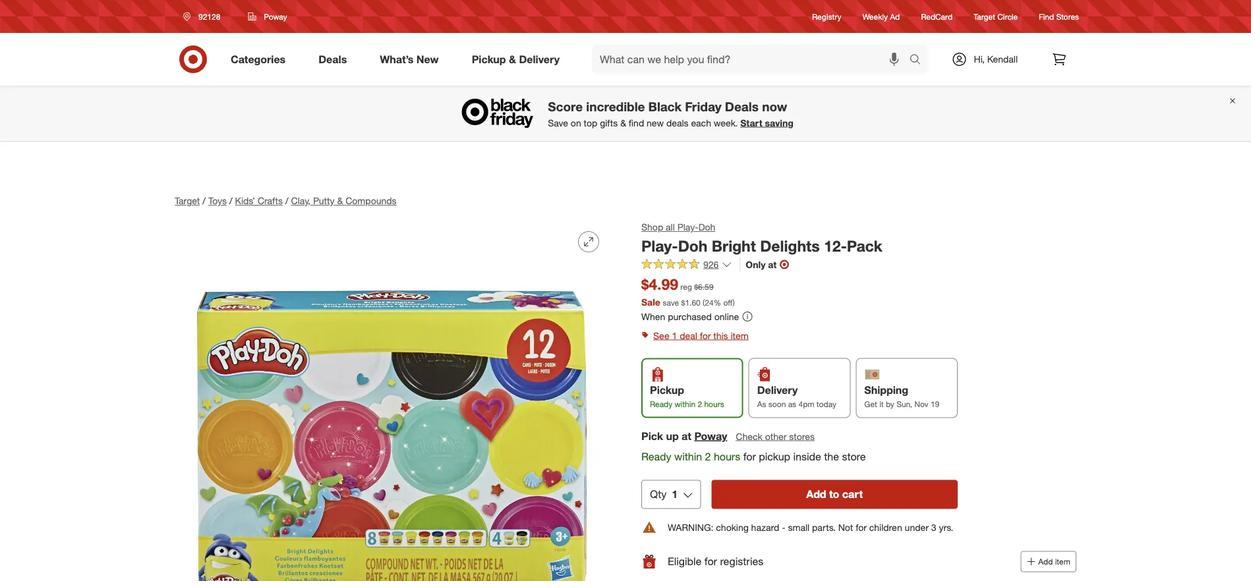 Task type: locate. For each thing, give the bounding box(es) containing it.
0 horizontal spatial target
[[175, 195, 200, 207]]

0 vertical spatial 1
[[672, 330, 678, 342]]

pickup inside pickup ready within 2 hours
[[650, 384, 685, 397]]

on
[[571, 117, 581, 129]]

online
[[715, 311, 739, 323]]

0 vertical spatial target
[[974, 11, 996, 21]]

2 down poway button
[[705, 450, 711, 463]]

deals
[[319, 53, 347, 66], [725, 99, 759, 114]]

0 horizontal spatial poway
[[264, 12, 287, 21]]

2 vertical spatial &
[[337, 195, 343, 207]]

0 vertical spatial delivery
[[519, 53, 560, 66]]

for left this
[[700, 330, 711, 342]]

1 right see
[[672, 330, 678, 342]]

/ left toys
[[203, 195, 206, 207]]

play-
[[678, 222, 699, 233], [642, 237, 678, 255]]

pickup
[[759, 450, 791, 463]]

2
[[698, 399, 702, 409], [705, 450, 711, 463]]

1 horizontal spatial /
[[229, 195, 233, 207]]

delivery up soon
[[758, 384, 798, 397]]

1 / from the left
[[203, 195, 206, 207]]

the
[[825, 450, 840, 463]]

1 vertical spatial 2
[[705, 450, 711, 463]]

(
[[703, 298, 705, 308]]

doh up "926" link
[[678, 237, 708, 255]]

3 / from the left
[[286, 195, 289, 207]]

/
[[203, 195, 206, 207], [229, 195, 233, 207], [286, 195, 289, 207]]

0 horizontal spatial /
[[203, 195, 206, 207]]

sun,
[[897, 399, 913, 409]]

shop all play-doh play-doh bright delights 12-pack
[[642, 222, 883, 255]]

/ right toys link
[[229, 195, 233, 207]]

target left circle
[[974, 11, 996, 21]]

pickup up up
[[650, 384, 685, 397]]

choking
[[716, 522, 749, 534]]

redcard
[[921, 11, 953, 21]]

within up pick up at poway
[[675, 399, 696, 409]]

for right not
[[856, 522, 867, 534]]

1 vertical spatial within
[[675, 450, 702, 463]]

deals left what's
[[319, 53, 347, 66]]

1 horizontal spatial target
[[974, 11, 996, 21]]

only
[[746, 259, 766, 271]]

deal
[[680, 330, 698, 342]]

0 vertical spatial ready
[[650, 399, 673, 409]]

to
[[830, 488, 840, 501]]

poway button
[[240, 5, 296, 28]]

1 horizontal spatial poway
[[695, 430, 728, 443]]

off
[[724, 298, 733, 308]]

hours
[[705, 399, 725, 409], [714, 450, 741, 463]]

poway left check
[[695, 430, 728, 443]]

1 vertical spatial item
[[1056, 557, 1071, 567]]

for right eligible
[[705, 556, 718, 569]]

926 link
[[642, 258, 732, 274]]

doh up bright at the top right of the page
[[699, 222, 716, 233]]

1 horizontal spatial delivery
[[758, 384, 798, 397]]

0 vertical spatial add
[[807, 488, 827, 501]]

see 1 deal for this item link
[[642, 327, 1077, 345]]

target circle link
[[974, 11, 1018, 22]]

0 vertical spatial hours
[[705, 399, 725, 409]]

pick up at poway
[[642, 430, 728, 443]]

0 horizontal spatial pickup
[[472, 53, 506, 66]]

add to cart button
[[712, 480, 958, 509]]

0 vertical spatial item
[[731, 330, 749, 342]]

12-
[[824, 237, 847, 255]]

0 horizontal spatial deals
[[319, 53, 347, 66]]

hours up poway button
[[705, 399, 725, 409]]

0 horizontal spatial add
[[807, 488, 827, 501]]

0 vertical spatial &
[[509, 53, 516, 66]]

2 / from the left
[[229, 195, 233, 207]]

search
[[904, 54, 936, 67]]

play- right 'all'
[[678, 222, 699, 233]]

ready up pick
[[650, 399, 673, 409]]

0 vertical spatial deals
[[319, 53, 347, 66]]

play-doh bright delights 12-pack, 1 of 6 image
[[175, 221, 610, 582]]

0 vertical spatial poway
[[264, 12, 287, 21]]

parts.
[[813, 522, 836, 534]]

now
[[763, 99, 788, 114]]

find
[[629, 117, 644, 129]]

1 vertical spatial &
[[621, 117, 627, 129]]

0 vertical spatial pickup
[[472, 53, 506, 66]]

warning:
[[668, 522, 714, 534]]

0 vertical spatial at
[[769, 259, 777, 271]]

1 vertical spatial delivery
[[758, 384, 798, 397]]

weekly
[[863, 11, 888, 21]]

1 within from the top
[[675, 399, 696, 409]]

circle
[[998, 11, 1018, 21]]

play- down shop
[[642, 237, 678, 255]]

kids' crafts link
[[235, 195, 283, 207]]

categories
[[231, 53, 286, 66]]

0 horizontal spatial 2
[[698, 399, 702, 409]]

1 for qty
[[672, 488, 678, 501]]

for down check
[[744, 450, 756, 463]]

4pm
[[799, 399, 815, 409]]

0 vertical spatial within
[[675, 399, 696, 409]]

ready down pick
[[642, 450, 672, 463]]

0 horizontal spatial at
[[682, 430, 692, 443]]

target left toys link
[[175, 195, 200, 207]]

within down pick up at poway
[[675, 450, 702, 463]]

1 horizontal spatial deals
[[725, 99, 759, 114]]

add item button
[[1021, 552, 1077, 573]]

1 vertical spatial at
[[682, 430, 692, 443]]

search button
[[904, 45, 936, 77]]

hours down poway button
[[714, 450, 741, 463]]

1 horizontal spatial item
[[1056, 557, 1071, 567]]

what's new link
[[369, 45, 456, 74]]

black
[[649, 99, 682, 114]]

week.
[[714, 117, 738, 129]]

ready within 2 hours for pickup inside the store
[[642, 450, 866, 463]]

2 1 from the top
[[672, 488, 678, 501]]

pickup
[[472, 53, 506, 66], [650, 384, 685, 397]]

delivery inside delivery as soon as 4pm today
[[758, 384, 798, 397]]

ready inside pickup ready within 2 hours
[[650, 399, 673, 409]]

kendall
[[988, 53, 1018, 65]]

1 1 from the top
[[672, 330, 678, 342]]

eligible for registries
[[668, 556, 764, 569]]

/ left clay,
[[286, 195, 289, 207]]

add for add item
[[1039, 557, 1053, 567]]

target for target circle
[[974, 11, 996, 21]]

putty
[[313, 195, 335, 207]]

1
[[672, 330, 678, 342], [672, 488, 678, 501]]

1 right qty at the right bottom
[[672, 488, 678, 501]]

at right only
[[769, 259, 777, 271]]

by
[[886, 399, 895, 409]]

add
[[807, 488, 827, 501], [1039, 557, 1053, 567]]

saving
[[765, 117, 794, 129]]

1 horizontal spatial pickup
[[650, 384, 685, 397]]

1 horizontal spatial add
[[1039, 557, 1053, 567]]

delivery up the score
[[519, 53, 560, 66]]

pickup for ready
[[650, 384, 685, 397]]

pickup & delivery link
[[461, 45, 576, 74]]

0 horizontal spatial &
[[337, 195, 343, 207]]

gifts
[[600, 117, 618, 129]]

qty 1
[[650, 488, 678, 501]]

at right up
[[682, 430, 692, 443]]

1 vertical spatial target
[[175, 195, 200, 207]]

hi,
[[975, 53, 985, 65]]

1 vertical spatial pickup
[[650, 384, 685, 397]]

target / toys / kids' crafts / clay, putty & compounds
[[175, 195, 397, 207]]

top
[[584, 117, 598, 129]]

it
[[880, 399, 884, 409]]

2 up poway button
[[698, 399, 702, 409]]

0 vertical spatial 2
[[698, 399, 702, 409]]

add inside button
[[807, 488, 827, 501]]

find
[[1039, 11, 1055, 21]]

& inside score incredible black friday deals now save on top gifts & find new deals each week. start saving
[[621, 117, 627, 129]]

What can we help you find? suggestions appear below search field
[[592, 45, 913, 74]]

2 horizontal spatial &
[[621, 117, 627, 129]]

1.60
[[686, 298, 701, 308]]

poway up categories link
[[264, 12, 287, 21]]

shipping
[[865, 384, 909, 397]]

-
[[782, 522, 786, 534]]

item
[[731, 330, 749, 342], [1056, 557, 1071, 567]]

toys link
[[208, 195, 227, 207]]

within inside pickup ready within 2 hours
[[675, 399, 696, 409]]

1 vertical spatial ready
[[642, 450, 672, 463]]

clay,
[[291, 195, 311, 207]]

1 vertical spatial 1
[[672, 488, 678, 501]]

weekly ad
[[863, 11, 900, 21]]

registry
[[813, 11, 842, 21]]

add inside 'button'
[[1039, 557, 1053, 567]]

1 horizontal spatial &
[[509, 53, 516, 66]]

0 horizontal spatial delivery
[[519, 53, 560, 66]]

92128
[[199, 12, 221, 21]]

other
[[766, 431, 787, 443]]

deals up start
[[725, 99, 759, 114]]

pickup right new
[[472, 53, 506, 66]]

pickup for &
[[472, 53, 506, 66]]

1 vertical spatial deals
[[725, 99, 759, 114]]

target for target / toys / kids' crafts / clay, putty & compounds
[[175, 195, 200, 207]]

not
[[839, 522, 854, 534]]

2 horizontal spatial /
[[286, 195, 289, 207]]

1 vertical spatial add
[[1039, 557, 1053, 567]]

crafts
[[258, 195, 283, 207]]



Task type: vqa. For each thing, say whether or not it's contained in the screenshot.
the Eligible
yes



Task type: describe. For each thing, give the bounding box(es) containing it.
0 horizontal spatial item
[[731, 330, 749, 342]]

1 horizontal spatial 2
[[705, 450, 711, 463]]

hazard
[[752, 522, 780, 534]]

kids'
[[235, 195, 255, 207]]

only at
[[746, 259, 777, 271]]

store
[[843, 450, 866, 463]]

target link
[[175, 195, 200, 207]]

24
[[705, 298, 714, 308]]

1 vertical spatial play-
[[642, 237, 678, 255]]

poway button
[[695, 429, 728, 444]]

item inside 'button'
[[1056, 557, 1071, 567]]

0 vertical spatial play-
[[678, 222, 699, 233]]

bright
[[712, 237, 756, 255]]

19
[[931, 399, 940, 409]]

2 inside pickup ready within 2 hours
[[698, 399, 702, 409]]

what's
[[380, 53, 414, 66]]

ad
[[891, 11, 900, 21]]

new
[[417, 53, 439, 66]]

compounds
[[346, 195, 397, 207]]

score
[[548, 99, 583, 114]]

poway inside dropdown button
[[264, 12, 287, 21]]

$4.99 reg $6.59 sale save $ 1.60 ( 24 % off )
[[642, 276, 735, 308]]

deals link
[[307, 45, 364, 74]]

up
[[666, 430, 679, 443]]

yrs.
[[940, 522, 954, 534]]

pick
[[642, 430, 663, 443]]

3
[[932, 522, 937, 534]]

under
[[905, 522, 929, 534]]

shipping get it by sun, nov 19
[[865, 384, 940, 409]]

cart
[[843, 488, 863, 501]]

deals inside score incredible black friday deals now save on top gifts & find new deals each week. start saving
[[725, 99, 759, 114]]

delivery as soon as 4pm today
[[758, 384, 837, 409]]

1 vertical spatial poway
[[695, 430, 728, 443]]

delights
[[761, 237, 820, 255]]

when
[[642, 311, 666, 323]]

stores
[[1057, 11, 1080, 21]]

1 for see
[[672, 330, 678, 342]]

score incredible black friday deals now save on top gifts & find new deals each week. start saving
[[548, 99, 794, 129]]

see 1 deal for this item
[[654, 330, 749, 342]]

shop
[[642, 222, 664, 233]]

find stores
[[1039, 11, 1080, 21]]

926
[[704, 259, 719, 271]]

all
[[666, 222, 675, 233]]

$6.59
[[695, 282, 714, 292]]

find stores link
[[1039, 11, 1080, 22]]

redcard link
[[921, 11, 953, 22]]

start
[[741, 117, 763, 129]]

%
[[714, 298, 722, 308]]

hi, kendall
[[975, 53, 1018, 65]]

sale
[[642, 297, 661, 308]]

weekly ad link
[[863, 11, 900, 22]]

add item
[[1039, 557, 1071, 567]]

add for add to cart
[[807, 488, 827, 501]]

for inside see 1 deal for this item link
[[700, 330, 711, 342]]

friday
[[685, 99, 722, 114]]

92128 button
[[175, 5, 234, 28]]

1 horizontal spatial at
[[769, 259, 777, 271]]

when purchased online
[[642, 311, 739, 323]]

get
[[865, 399, 878, 409]]

soon
[[769, 399, 786, 409]]

clay, putty & compounds link
[[291, 195, 397, 207]]

save
[[548, 117, 568, 129]]

check other stores button
[[736, 430, 816, 444]]

categories link
[[220, 45, 302, 74]]

see
[[654, 330, 670, 342]]

hours inside pickup ready within 2 hours
[[705, 399, 725, 409]]

warning: choking hazard - small parts. not for children under 3 yrs.
[[668, 522, 954, 534]]

registry link
[[813, 11, 842, 22]]

this
[[714, 330, 728, 342]]

nov
[[915, 399, 929, 409]]

1 vertical spatial hours
[[714, 450, 741, 463]]

)
[[733, 298, 735, 308]]

pickup ready within 2 hours
[[650, 384, 725, 409]]

purchased
[[668, 311, 712, 323]]

what's new
[[380, 53, 439, 66]]

target circle
[[974, 11, 1018, 21]]

check other stores
[[736, 431, 815, 443]]

incredible
[[587, 99, 645, 114]]

inside
[[794, 450, 822, 463]]

toys
[[208, 195, 227, 207]]

0 vertical spatial doh
[[699, 222, 716, 233]]

2 within from the top
[[675, 450, 702, 463]]

deals
[[667, 117, 689, 129]]

1 vertical spatial doh
[[678, 237, 708, 255]]

registries
[[720, 556, 764, 569]]



